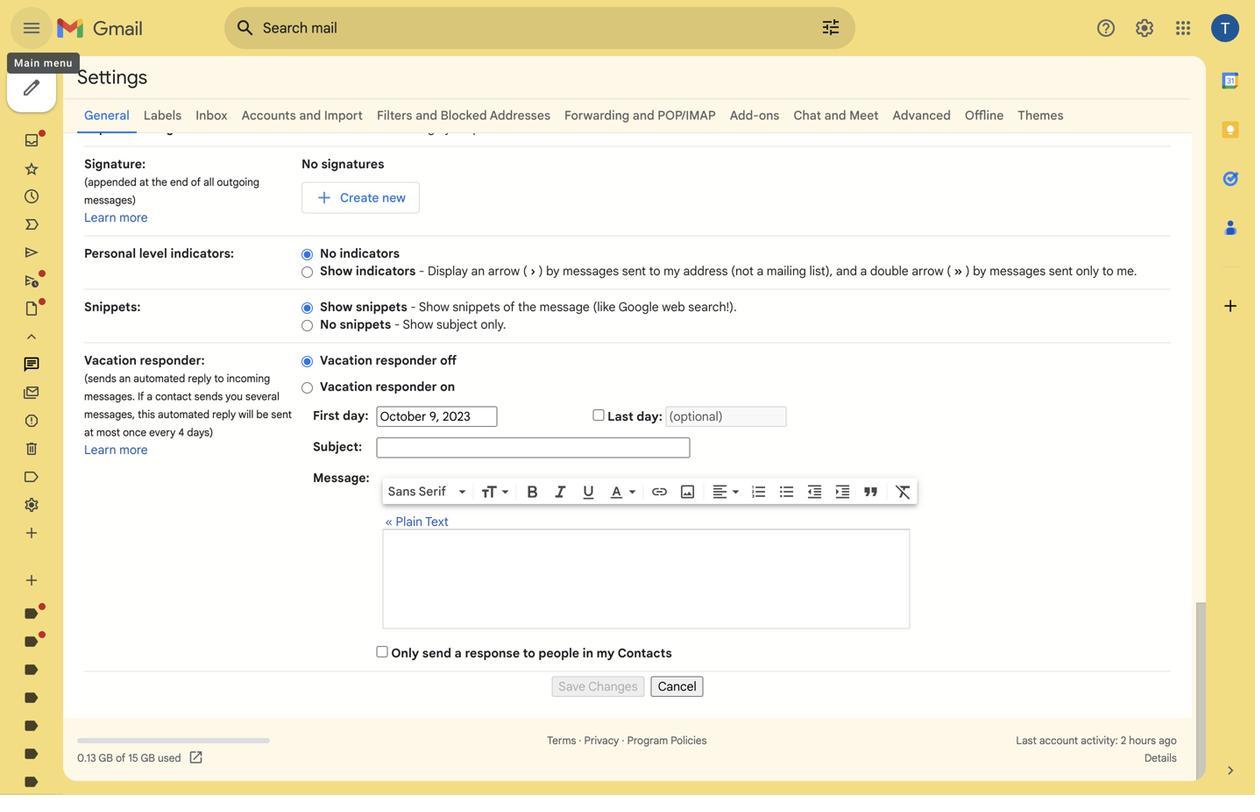 Task type: describe. For each thing, give the bounding box(es) containing it.
change
[[400, 121, 442, 136]]

.
[[569, 121, 572, 136]]

forwarding
[[565, 108, 630, 123]]

main
[[14, 57, 40, 69]]

2 · from the left
[[622, 734, 625, 748]]

ads:
[[222, 121, 247, 136]]

cancel button
[[651, 677, 704, 697]]

accounts and import
[[242, 108, 363, 123]]

›
[[531, 263, 536, 279]]

snippets for show subject only.
[[340, 317, 391, 332]]

search!).
[[689, 299, 737, 315]]

2 gb from the left
[[141, 752, 155, 765]]

more inside vacation responder: (sends an automated reply to incoming messages. if a contact sends you several messages, this automated reply will be sent at most once every 4 days) learn more
[[119, 442, 148, 458]]

new
[[382, 190, 406, 205]]

account
[[1040, 734, 1079, 748]]

quote ‪(⌘⇧9)‬ image
[[862, 483, 880, 501]]

and for accounts
[[299, 108, 321, 123]]

blocked
[[441, 108, 487, 123]]

(sends
[[84, 372, 116, 385]]

formatting options toolbar
[[383, 478, 918, 504]]

level
[[139, 246, 167, 261]]

policies
[[671, 734, 707, 748]]

your
[[445, 121, 470, 136]]

and right list),
[[836, 263, 858, 279]]

Show indicators radio
[[302, 266, 313, 279]]

no indicators
[[320, 246, 400, 261]]

vacation responder off
[[320, 353, 457, 368]]

last for last day:
[[608, 409, 634, 424]]

vacation for vacation responder: (sends an automated reply to incoming messages. if a contact sends you several messages, this automated reply will be sent at most once every 4 days) learn more
[[84, 353, 137, 368]]

numbered list ‪(⌘⇧7)‬ image
[[750, 483, 768, 501]]

you can view and change your preferences here .
[[302, 121, 572, 136]]

contacts
[[618, 646, 672, 661]]

no for no signatures
[[302, 157, 318, 172]]

(like
[[593, 299, 616, 315]]

vacation for vacation responder off
[[320, 353, 373, 368]]

to inside vacation responder: (sends an automated reply to incoming messages. if a contact sends you several messages, this automated reply will be sent at most once every 4 days) learn more
[[214, 372, 224, 385]]

messages.
[[84, 390, 135, 403]]

menu
[[44, 57, 73, 69]]

details link
[[1145, 752, 1177, 765]]

signals
[[157, 121, 199, 136]]

subject:
[[313, 439, 362, 455]]

4
[[178, 426, 184, 439]]

day: for first day:
[[343, 408, 369, 423]]

of for end
[[191, 176, 201, 189]]

personal level indicators:
[[84, 246, 234, 261]]

serif
[[419, 484, 446, 499]]

snippets for show snippets of the message (like google web search!).
[[356, 299, 407, 315]]

snippets up "only."
[[453, 299, 500, 315]]

1 by from the left
[[546, 263, 560, 279]]

ago
[[1159, 734, 1177, 748]]

(not
[[731, 263, 754, 279]]

filters and blocked addresses
[[377, 108, 551, 123]]

importance
[[84, 121, 154, 136]]

messages)
[[84, 194, 136, 207]]

settings
[[77, 65, 147, 89]]

general link
[[84, 108, 130, 123]]

changes
[[589, 679, 638, 694]]

1 ) from the left
[[539, 263, 543, 279]]

add-
[[730, 108, 759, 123]]

learn inside vacation responder: (sends an automated reply to incoming messages. if a contact sends you several messages, this automated reply will be sent at most once every 4 days) learn more
[[84, 442, 116, 458]]

Show snippets radio
[[302, 301, 313, 315]]

chat
[[794, 108, 822, 123]]

create new
[[340, 190, 406, 205]]

contact
[[155, 390, 192, 403]]

main menu
[[14, 57, 73, 69]]

link ‪(⌘k)‬ image
[[651, 483, 669, 501]]

learn inside 'signature: (appended at the end of all outgoing messages) learn more'
[[84, 210, 116, 225]]

and for filters
[[416, 108, 438, 123]]

0.13
[[77, 752, 96, 765]]

to left people
[[523, 646, 536, 661]]

to up google
[[649, 263, 661, 279]]

inbox link
[[196, 108, 228, 123]]

sends
[[194, 390, 223, 403]]

sent inside vacation responder: (sends an automated reply to incoming messages. if a contact sends you several messages, this automated reply will be sent at most once every 4 days) learn more
[[271, 408, 292, 421]]

you
[[302, 121, 322, 136]]

- for show snippets of the message (like google web search!).
[[411, 299, 416, 315]]

you
[[226, 390, 243, 403]]

2 horizontal spatial sent
[[1049, 263, 1073, 279]]

1 ( from the left
[[523, 263, 528, 279]]

and for chat
[[825, 108, 847, 123]]

indent more ‪(⌘])‬ image
[[834, 483, 852, 501]]

mailing
[[767, 263, 807, 279]]

Last day: checkbox
[[593, 409, 605, 421]]

google
[[619, 299, 659, 315]]

italic ‪(⌘i)‬ image
[[552, 483, 570, 501]]

sans serif option
[[385, 483, 456, 501]]

forwarding and pop/imap
[[565, 108, 716, 123]]

forwarding and pop/imap link
[[565, 108, 716, 123]]

add-ons
[[730, 108, 780, 123]]

filters and blocked addresses link
[[377, 108, 551, 123]]

1 arrow from the left
[[488, 263, 520, 279]]

and right view
[[376, 121, 397, 136]]

1 vertical spatial automated
[[158, 408, 210, 421]]

message
[[540, 299, 590, 315]]

show indicators - display an arrow ( › ) by messages sent to my address (not a mailing list), and a double arrow ( » ) by messages sent only to me.
[[320, 263, 1138, 279]]

advanced
[[893, 108, 951, 123]]

2 ) from the left
[[966, 263, 970, 279]]

day: for last day:
[[637, 409, 663, 424]]

message:
[[313, 470, 370, 486]]

follow link to manage storage image
[[188, 750, 206, 767]]

list),
[[810, 263, 833, 279]]

create new button
[[302, 182, 420, 214]]

most
[[96, 426, 120, 439]]

an inside vacation responder: (sends an automated reply to incoming messages. if a contact sends you several messages, this automated reply will be sent at most once every 4 days) learn more
[[119, 372, 131, 385]]

remove formatting ‪(⌘\)‬ image
[[895, 483, 912, 501]]

0 vertical spatial automated
[[134, 372, 185, 385]]

days)
[[187, 426, 213, 439]]

general
[[84, 108, 130, 123]]

vacation responder on
[[320, 379, 455, 395]]

footer containing terms
[[63, 732, 1193, 767]]

1 gb from the left
[[99, 752, 113, 765]]

advanced search options image
[[814, 10, 849, 45]]

chat and meet link
[[794, 108, 879, 123]]

»
[[955, 263, 963, 279]]

for
[[201, 121, 219, 136]]

send
[[422, 646, 452, 661]]

settings image
[[1135, 18, 1156, 39]]

messages,
[[84, 408, 135, 421]]

at inside vacation responder: (sends an automated reply to incoming messages. if a contact sends you several messages, this automated reply will be sent at most once every 4 days) learn more
[[84, 426, 94, 439]]

support image
[[1096, 18, 1117, 39]]

signature: (appended at the end of all outgoing messages) learn more
[[84, 157, 260, 225]]

a inside vacation responder: (sends an automated reply to incoming messages. if a contact sends you several messages, this automated reply will be sent at most once every 4 days) learn more
[[147, 390, 153, 403]]

activity:
[[1081, 734, 1119, 748]]

last day:
[[608, 409, 663, 424]]

subject
[[437, 317, 478, 332]]

accounts and import link
[[242, 108, 363, 123]]

indicators:
[[171, 246, 234, 261]]

address
[[684, 263, 728, 279]]



Task type: locate. For each thing, give the bounding box(es) containing it.
no right no indicators option
[[320, 246, 337, 261]]

an up messages.
[[119, 372, 131, 385]]

2 horizontal spatial -
[[419, 263, 425, 279]]

1 vertical spatial at
[[84, 426, 94, 439]]

( left '›'
[[523, 263, 528, 279]]

0 vertical spatial indicators
[[340, 246, 400, 261]]

0 horizontal spatial messages
[[563, 263, 619, 279]]

the left end
[[152, 176, 167, 189]]

sent left 'only'
[[1049, 263, 1073, 279]]

1 horizontal spatial reply
[[212, 408, 236, 421]]

2 vertical spatial -
[[394, 317, 400, 332]]

1 horizontal spatial (
[[947, 263, 952, 279]]

my right in
[[597, 646, 615, 661]]

search mail image
[[230, 12, 261, 44]]

0 vertical spatial last
[[608, 409, 634, 424]]

1 vertical spatial more
[[119, 442, 148, 458]]

reply
[[188, 372, 212, 385], [212, 408, 236, 421]]

- for display an arrow (
[[419, 263, 425, 279]]

labels link
[[144, 108, 182, 123]]

a
[[757, 263, 764, 279], [861, 263, 867, 279], [147, 390, 153, 403], [455, 646, 462, 661]]

preferences
[[473, 121, 540, 136]]

0 horizontal spatial -
[[394, 317, 400, 332]]

save changes button
[[552, 677, 645, 697]]

no snippets - show subject only.
[[320, 317, 506, 332]]

responder:
[[140, 353, 205, 368]]

responder for off
[[376, 353, 437, 368]]

gb right 15
[[141, 752, 155, 765]]

1 learn from the top
[[84, 210, 116, 225]]

1 vertical spatial indicators
[[356, 263, 416, 279]]

2 learn more link from the top
[[84, 442, 148, 458]]

vacation inside vacation responder: (sends an automated reply to incoming messages. if a contact sends you several messages, this automated reply will be sent at most once every 4 days) learn more
[[84, 353, 137, 368]]

importance signals for ads:
[[84, 121, 247, 136]]

0.13 gb of 15 gb used
[[77, 752, 181, 765]]

0 horizontal spatial at
[[84, 426, 94, 439]]

0 horizontal spatial reply
[[188, 372, 212, 385]]

Vacation responder on radio
[[302, 381, 313, 394]]

0 horizontal spatial day:
[[343, 408, 369, 423]]

all
[[204, 176, 214, 189]]

bulleted list ‪(⌘⇧8)‬ image
[[778, 483, 796, 501]]

sans serif
[[388, 484, 446, 499]]

no for no indicators
[[320, 246, 337, 261]]

tab list
[[1207, 56, 1256, 732]]

0 horizontal spatial (
[[523, 263, 528, 279]]

0 horizontal spatial last
[[608, 409, 634, 424]]

of inside 'signature: (appended at the end of all outgoing messages) learn more'
[[191, 176, 201, 189]]

footer
[[63, 732, 1193, 767]]

indent less ‪(⌘[)‬ image
[[806, 483, 824, 501]]

a left double
[[861, 263, 867, 279]]

2 by from the left
[[973, 263, 987, 279]]

if
[[138, 390, 144, 403]]

1 horizontal spatial gb
[[141, 752, 155, 765]]

snippets up 'no snippets - show subject only.'
[[356, 299, 407, 315]]

2 ( from the left
[[947, 263, 952, 279]]

first
[[313, 408, 340, 423]]

an
[[471, 263, 485, 279], [119, 372, 131, 385]]

1 horizontal spatial an
[[471, 263, 485, 279]]

inbox
[[196, 108, 228, 123]]

1 horizontal spatial messages
[[990, 263, 1046, 279]]

at inside 'signature: (appended at the end of all outgoing messages) learn more'
[[139, 176, 149, 189]]

themes
[[1018, 108, 1064, 123]]

no signatures
[[302, 157, 384, 172]]

sent
[[622, 263, 646, 279], [1049, 263, 1073, 279], [271, 408, 292, 421]]

learn more link down messages)
[[84, 210, 148, 225]]

learn more link down most at the left bottom of page
[[84, 442, 148, 458]]

0 vertical spatial more
[[119, 210, 148, 225]]

by right »
[[973, 263, 987, 279]]

learn
[[84, 210, 116, 225], [84, 442, 116, 458]]

indicators down create new
[[340, 246, 400, 261]]

a right (not
[[757, 263, 764, 279]]

( left »
[[947, 263, 952, 279]]

2 arrow from the left
[[912, 263, 944, 279]]

vacation responder: (sends an automated reply to incoming messages. if a contact sends you several messages, this automated reply will be sent at most once every 4 days) learn more
[[84, 353, 292, 458]]

of for snippets
[[503, 299, 515, 315]]

chat and meet
[[794, 108, 879, 123]]

1 vertical spatial learn more link
[[84, 442, 148, 458]]

Only send a response to people in my Contacts checkbox
[[377, 646, 388, 658]]

snippets
[[356, 299, 407, 315], [453, 299, 500, 315], [340, 317, 391, 332]]

to left me.
[[1103, 263, 1114, 279]]

offline
[[965, 108, 1004, 123]]

me.
[[1117, 263, 1138, 279]]

1 vertical spatial reply
[[212, 408, 236, 421]]

show right show indicators radio
[[320, 263, 353, 279]]

1 vertical spatial learn
[[84, 442, 116, 458]]

last for last account activity: 2 hours ago details
[[1017, 734, 1037, 748]]

a right if
[[147, 390, 153, 403]]

) right '›'
[[539, 263, 543, 279]]

more inside 'signature: (appended at the end of all outgoing messages) learn more'
[[119, 210, 148, 225]]

and right filters at the top
[[416, 108, 438, 123]]

None search field
[[224, 7, 856, 49]]

responder for on
[[376, 379, 437, 395]]

filters
[[377, 108, 413, 123]]

bold ‪(⌘b)‬ image
[[524, 483, 542, 501]]

underline ‪(⌘u)‬ image
[[580, 484, 598, 501]]

will
[[239, 408, 254, 421]]

0 vertical spatial learn more link
[[84, 210, 148, 225]]

once
[[123, 426, 147, 439]]

responder up "vacation responder on"
[[376, 353, 437, 368]]

show left subject
[[403, 317, 434, 332]]

1 horizontal spatial last
[[1017, 734, 1037, 748]]

create
[[340, 190, 379, 205]]

to
[[649, 263, 661, 279], [1103, 263, 1114, 279], [214, 372, 224, 385], [523, 646, 536, 661]]

on
[[440, 379, 455, 395]]

0 horizontal spatial my
[[597, 646, 615, 661]]

0 horizontal spatial gb
[[99, 752, 113, 765]]

automated down responder:
[[134, 372, 185, 385]]

terms link
[[547, 734, 576, 748]]

1 horizontal spatial by
[[973, 263, 987, 279]]

2 messages from the left
[[990, 263, 1046, 279]]

Search mail text field
[[263, 19, 772, 37]]

1 horizontal spatial of
[[191, 176, 201, 189]]

web
[[662, 299, 685, 315]]

snippets:
[[84, 299, 141, 315]]

1 learn more link from the top
[[84, 210, 148, 225]]

1 responder from the top
[[376, 353, 437, 368]]

learn more link for learn
[[84, 210, 148, 225]]

0 vertical spatial of
[[191, 176, 201, 189]]

privacy link
[[584, 734, 619, 748]]

1 · from the left
[[579, 734, 582, 748]]

only.
[[481, 317, 506, 332]]

an right display
[[471, 263, 485, 279]]

automated up 4
[[158, 408, 210, 421]]

reply down you
[[212, 408, 236, 421]]

details
[[1145, 752, 1177, 765]]

0 horizontal spatial of
[[116, 752, 126, 765]]

1 messages from the left
[[563, 263, 619, 279]]

this
[[138, 408, 155, 421]]

1 vertical spatial my
[[597, 646, 615, 661]]

vacation
[[84, 353, 137, 368], [320, 353, 373, 368], [320, 379, 373, 395]]

themes link
[[1018, 108, 1064, 123]]

0 horizontal spatial the
[[152, 176, 167, 189]]

2 more from the top
[[119, 442, 148, 458]]

1 vertical spatial last
[[1017, 734, 1037, 748]]

Vacation responder off radio
[[302, 355, 313, 368]]

save
[[559, 679, 586, 694]]

- up 'no snippets - show subject only.'
[[411, 299, 416, 315]]

First day: text field
[[377, 406, 498, 427]]

learn more link for if
[[84, 442, 148, 458]]

0 horizontal spatial )
[[539, 263, 543, 279]]

0 horizontal spatial ·
[[579, 734, 582, 748]]

0 vertical spatial the
[[152, 176, 167, 189]]

more down 'once'
[[119, 442, 148, 458]]

and left can
[[299, 108, 321, 123]]

indicators down "no indicators"
[[356, 263, 416, 279]]

day: right the fixed end date option
[[637, 409, 663, 424]]

last right the fixed end date option
[[608, 409, 634, 424]]

last inside last account activity: 2 hours ago details
[[1017, 734, 1037, 748]]

show up 'no snippets - show subject only.'
[[419, 299, 450, 315]]

- up vacation responder off
[[394, 317, 400, 332]]

terms
[[547, 734, 576, 748]]

messages up (like
[[563, 263, 619, 279]]

- for show subject only.
[[394, 317, 400, 332]]

day: right first at the left bottom of page
[[343, 408, 369, 423]]

hours
[[1130, 734, 1157, 748]]

2 vertical spatial of
[[116, 752, 126, 765]]

1 horizontal spatial my
[[664, 263, 680, 279]]

and for forwarding
[[633, 108, 655, 123]]

responder down vacation responder off
[[376, 379, 437, 395]]

vacation right vacation responder off radio
[[320, 353, 373, 368]]

·
[[579, 734, 582, 748], [622, 734, 625, 748]]

learn down most at the left bottom of page
[[84, 442, 116, 458]]

to up sends
[[214, 372, 224, 385]]

1 vertical spatial of
[[503, 299, 515, 315]]

show right show snippets radio
[[320, 299, 353, 315]]

2 vertical spatial no
[[320, 317, 337, 332]]

display
[[428, 263, 468, 279]]

of left 15
[[116, 752, 126, 765]]

2 horizontal spatial of
[[503, 299, 515, 315]]

arrow left »
[[912, 263, 944, 279]]

1 horizontal spatial at
[[139, 176, 149, 189]]

at
[[139, 176, 149, 189], [84, 426, 94, 439]]

1 vertical spatial no
[[320, 246, 337, 261]]

add-ons link
[[730, 108, 780, 123]]

1 vertical spatial -
[[411, 299, 416, 315]]

no down you
[[302, 157, 318, 172]]

1 vertical spatial responder
[[376, 379, 437, 395]]

save changes
[[559, 679, 638, 694]]

program policies link
[[627, 734, 707, 748]]

indicators for show
[[356, 263, 416, 279]]

learn down messages)
[[84, 210, 116, 225]]

1 more from the top
[[119, 210, 148, 225]]

0 vertical spatial -
[[419, 263, 425, 279]]

the inside 'signature: (appended at the end of all outgoing messages) learn more'
[[152, 176, 167, 189]]

· right terms link
[[579, 734, 582, 748]]

1 horizontal spatial arrow
[[912, 263, 944, 279]]

every
[[149, 426, 176, 439]]

1 horizontal spatial day:
[[637, 409, 663, 424]]

here
[[543, 121, 569, 136]]

more down messages)
[[119, 210, 148, 225]]

personal
[[84, 246, 136, 261]]

No indicators radio
[[302, 248, 313, 261]]

sent up google
[[622, 263, 646, 279]]

insert image image
[[679, 483, 697, 501]]

2 responder from the top
[[376, 379, 437, 395]]

Last day: text field
[[666, 406, 787, 427]]

sent right be
[[271, 408, 292, 421]]

be
[[256, 408, 269, 421]]

navigation
[[0, 56, 210, 795], [84, 672, 1171, 697]]

responder
[[376, 353, 437, 368], [376, 379, 437, 395]]

by right '›'
[[546, 263, 560, 279]]

1 horizontal spatial sent
[[622, 263, 646, 279]]

only
[[391, 646, 419, 661]]

advanced link
[[893, 108, 951, 123]]

of up "only."
[[503, 299, 515, 315]]

1 vertical spatial an
[[119, 372, 131, 385]]

0 vertical spatial learn
[[84, 210, 116, 225]]

gmail image
[[56, 11, 152, 46]]

no right no snippets option
[[320, 317, 337, 332]]

cancel
[[658, 679, 697, 694]]

0 horizontal spatial arrow
[[488, 263, 520, 279]]

only
[[1077, 263, 1100, 279]]

« plain text
[[385, 514, 449, 530]]

(
[[523, 263, 528, 279], [947, 263, 952, 279]]

several
[[246, 390, 280, 403]]

show snippets - show snippets of the message (like google web search!).
[[320, 299, 737, 315]]

outgoing
[[217, 176, 260, 189]]

0 vertical spatial at
[[139, 176, 149, 189]]

indicators for no
[[340, 246, 400, 261]]

1 horizontal spatial -
[[411, 299, 416, 315]]

and right the chat
[[825, 108, 847, 123]]

last left account
[[1017, 734, 1037, 748]]

snippets up vacation responder off
[[340, 317, 391, 332]]

) right »
[[966, 263, 970, 279]]

0 vertical spatial an
[[471, 263, 485, 279]]

main menu image
[[21, 18, 42, 39]]

gb right "0.13"
[[99, 752, 113, 765]]

pop/imap
[[658, 108, 716, 123]]

1 horizontal spatial )
[[966, 263, 970, 279]]

- left display
[[419, 263, 425, 279]]

No snippets radio
[[302, 319, 313, 332]]

labels
[[144, 108, 182, 123]]

reply up sends
[[188, 372, 212, 385]]

my left address
[[664, 263, 680, 279]]

0 horizontal spatial sent
[[271, 408, 292, 421]]

at left most at the left bottom of page
[[84, 426, 94, 439]]

and
[[299, 108, 321, 123], [416, 108, 438, 123], [633, 108, 655, 123], [825, 108, 847, 123], [376, 121, 397, 136], [836, 263, 858, 279]]

and left pop/imap
[[633, 108, 655, 123]]

messages right »
[[990, 263, 1046, 279]]

1 horizontal spatial the
[[518, 299, 537, 315]]

· right the privacy link
[[622, 734, 625, 748]]

(appended
[[84, 176, 137, 189]]

2 learn from the top
[[84, 442, 116, 458]]

vacation up first day:
[[320, 379, 373, 395]]

sans
[[388, 484, 416, 499]]

at right (appended
[[139, 176, 149, 189]]

vacation up (sends
[[84, 353, 137, 368]]

vacation for vacation responder on
[[320, 379, 373, 395]]

offline link
[[965, 108, 1004, 123]]

learn more link
[[84, 210, 148, 225], [84, 442, 148, 458]]

0 vertical spatial reply
[[188, 372, 212, 385]]

1 vertical spatial the
[[518, 299, 537, 315]]

0 horizontal spatial an
[[119, 372, 131, 385]]

Subject text field
[[377, 438, 691, 458]]

day:
[[343, 408, 369, 423], [637, 409, 663, 424]]

0 vertical spatial my
[[664, 263, 680, 279]]

1 horizontal spatial ·
[[622, 734, 625, 748]]

a right send
[[455, 646, 462, 661]]

can
[[325, 121, 345, 136]]

the down '›'
[[518, 299, 537, 315]]

arrow left '›'
[[488, 263, 520, 279]]

used
[[158, 752, 181, 765]]

0 horizontal spatial by
[[546, 263, 560, 279]]

0 vertical spatial responder
[[376, 353, 437, 368]]

navigation containing save changes
[[84, 672, 1171, 697]]

0 vertical spatial no
[[302, 157, 318, 172]]

of left all
[[191, 176, 201, 189]]



Task type: vqa. For each thing, say whether or not it's contained in the screenshot.
the bottom Sep 28
no



